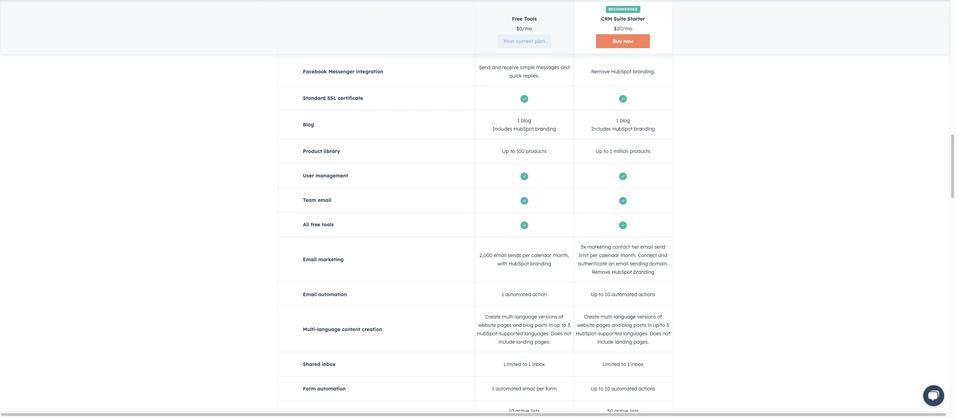 Task type: vqa. For each thing, say whether or not it's contained in the screenshot.
'BUY NOW' on the top
yes



Task type: describe. For each thing, give the bounding box(es) containing it.
all
[[303, 222, 309, 228]]

simple
[[520, 64, 535, 71]]

limited for remove hubspot branding
[[506, 40, 523, 46]]

ssl
[[327, 95, 336, 101]]

to for limited to 1 inbox
[[621, 362, 626, 368]]

2 products from the left
[[630, 148, 651, 155]]

tools
[[322, 222, 334, 228]]

your current plan
[[504, 38, 545, 44]]

sends
[[508, 252, 521, 259]]

chat widget region
[[912, 379, 950, 412]]

up to 1 million products
[[596, 148, 651, 155]]

2 inbox from the left
[[532, 362, 545, 368]]

calendar
[[532, 252, 552, 259]]

your current plan button
[[498, 34, 551, 48]]

automation for email automation
[[318, 292, 347, 298]]

marketing
[[318, 257, 344, 263]]

quick
[[510, 73, 522, 79]]

email for 2,000
[[494, 252, 507, 259]]

user management
[[303, 173, 348, 179]]

branding.
[[633, 69, 655, 75]]

2,000
[[480, 252, 493, 259]]

free
[[311, 222, 320, 228]]

starter
[[628, 16, 645, 22]]

1 automated action
[[502, 292, 547, 298]]

user
[[303, 173, 314, 179]]

creation
[[362, 327, 382, 333]]

10 for 1 automated action
[[605, 292, 610, 298]]

hubspot inside 2,000 email sends per calendar month, with hubspot branding
[[509, 261, 529, 267]]

blog
[[303, 122, 314, 128]]

current
[[516, 38, 533, 44]]

action
[[533, 292, 547, 298]]

language
[[317, 327, 340, 333]]

management
[[316, 173, 348, 179]]

team email
[[303, 197, 331, 204]]

up to 10 automated actions for 1 automated action
[[591, 292, 656, 298]]

buy now button
[[596, 34, 650, 48]]

branding down recommended
[[634, 13, 654, 20]]

2 limited to 1 inbox from the left
[[603, 362, 644, 368]]

send and receive simple messages and quick replies.
[[479, 64, 570, 79]]

recommended
[[609, 7, 638, 12]]

product library
[[303, 148, 340, 155]]

3 inbox from the left
[[631, 362, 644, 368]]

buy
[[613, 38, 622, 44]]

remove for remove hubspot branding additional features
[[592, 36, 611, 42]]

to for 1 automated email per form
[[599, 386, 604, 392]]

2 1 blog includes hubspot branding from the left
[[591, 117, 655, 132]]

replies.
[[523, 73, 539, 79]]

includes up your
[[493, 13, 512, 20]]

branding up plan
[[535, 13, 556, 20]]

integration
[[356, 69, 383, 75]]

branding inside the "remove hubspot branding additional features"
[[634, 36, 654, 42]]

remove hubspot branding additional features
[[592, 36, 654, 50]]

includes up up to 1 million products
[[591, 126, 611, 132]]

now
[[624, 38, 634, 44]]

buy now
[[613, 38, 634, 44]]

automation for form automation
[[317, 386, 346, 392]]

$0
[[517, 26, 522, 32]]

certificate
[[338, 95, 363, 101]]

email for email marketing
[[303, 257, 317, 263]]

email for team
[[318, 197, 331, 204]]

with
[[498, 261, 507, 267]]

1 automated email per form
[[492, 386, 557, 392]]

standard
[[303, 95, 326, 101]]

email automation
[[303, 292, 347, 298]]

remove for remove hubspot branding
[[592, 13, 611, 20]]

per for calendar
[[523, 252, 530, 259]]

actions for 1 automated email per form
[[639, 386, 656, 392]]

send
[[479, 64, 491, 71]]



Task type: locate. For each thing, give the bounding box(es) containing it.
automated
[[505, 292, 531, 298], [612, 292, 637, 298], [496, 386, 521, 392], [612, 386, 637, 392]]

0 horizontal spatial products
[[526, 148, 547, 155]]

email marketing
[[303, 257, 344, 263]]

facebook
[[303, 69, 327, 75]]

up for 1 automated action
[[591, 292, 598, 298]]

blog up up to 100 products
[[521, 117, 531, 124]]

team
[[303, 197, 316, 204]]

1 horizontal spatial and
[[561, 64, 570, 71]]

email inside 2,000 email sends per calendar month, with hubspot branding
[[494, 252, 507, 259]]

0 vertical spatial actions
[[639, 292, 656, 298]]

1 horizontal spatial products
[[630, 148, 651, 155]]

0 horizontal spatial features
[[524, 40, 543, 46]]

1 and from the left
[[492, 64, 501, 71]]

2 horizontal spatial inbox
[[631, 362, 644, 368]]

tools
[[524, 16, 537, 22]]

10
[[605, 292, 610, 298], [605, 386, 610, 392]]

limited features
[[506, 40, 543, 46]]

email left form
[[523, 386, 535, 392]]

form
[[303, 386, 316, 392]]

limited to 1 inbox
[[504, 362, 545, 368], [603, 362, 644, 368]]

0 horizontal spatial email
[[318, 197, 331, 204]]

month,
[[553, 252, 569, 259]]

multi-
[[303, 327, 317, 333]]

1 vertical spatial up to 10 automated actions
[[591, 386, 656, 392]]

10 for 1 automated email per form
[[605, 386, 610, 392]]

1 vertical spatial actions
[[639, 386, 656, 392]]

$20
[[614, 26, 622, 32]]

actions
[[639, 292, 656, 298], [639, 386, 656, 392]]

1 actions from the top
[[639, 292, 656, 298]]

2,000 email sends per calendar month, with hubspot branding
[[480, 252, 569, 267]]

100
[[516, 148, 525, 155]]

email
[[318, 197, 331, 204], [494, 252, 507, 259], [523, 386, 535, 392]]

up to 10 automated actions
[[591, 292, 656, 298], [591, 386, 656, 392]]

includes up up to 100 products
[[493, 126, 512, 132]]

remove up additional
[[592, 36, 611, 42]]

2 vertical spatial remove
[[591, 69, 610, 75]]

1 horizontal spatial limited to 1 inbox
[[603, 362, 644, 368]]

up
[[502, 148, 509, 155], [596, 148, 603, 155], [591, 292, 598, 298], [591, 386, 598, 392]]

limited
[[506, 40, 523, 46], [504, 362, 521, 368], [603, 362, 620, 368]]

remove down additional
[[591, 69, 610, 75]]

form automation
[[303, 386, 346, 392]]

1 1 blog includes hubspot branding from the left
[[493, 117, 556, 132]]

up to 10 automated actions for 1 automated email per form
[[591, 386, 656, 392]]

limited for limited to 1 inbox
[[504, 362, 521, 368]]

inbox
[[322, 362, 336, 368], [532, 362, 545, 368], [631, 362, 644, 368]]

messenger
[[329, 69, 355, 75]]

and right messages
[[561, 64, 570, 71]]

branding right 'now' on the right
[[634, 36, 654, 42]]

1 blog includes hubspot branding
[[493, 117, 556, 132], [591, 117, 655, 132]]

remove for remove hubspot branding.
[[591, 69, 610, 75]]

1 horizontal spatial inbox
[[532, 362, 545, 368]]

crm suite starter $20 /mo
[[601, 16, 645, 32]]

million
[[614, 148, 629, 155]]

suite
[[614, 16, 626, 22]]

products right million
[[630, 148, 651, 155]]

per
[[523, 252, 530, 259], [537, 386, 544, 392]]

remove
[[592, 13, 611, 20], [592, 36, 611, 42], [591, 69, 610, 75]]

0 horizontal spatial inbox
[[322, 362, 336, 368]]

2 blog from the left
[[620, 117, 630, 124]]

2 up to 10 automated actions from the top
[[591, 386, 656, 392]]

0 horizontal spatial /mo
[[522, 26, 532, 32]]

per for form
[[537, 386, 544, 392]]

1 horizontal spatial blog
[[620, 117, 630, 124]]

remove left suite
[[592, 13, 611, 20]]

up for 1 automated email per form
[[591, 386, 598, 392]]

up to 100 products
[[502, 148, 547, 155]]

multi-language content creation
[[303, 327, 382, 333]]

per right sends
[[523, 252, 530, 259]]

2 email from the top
[[303, 292, 317, 298]]

1 vertical spatial 10
[[605, 386, 610, 392]]

messages
[[536, 64, 560, 71]]

library
[[324, 148, 340, 155]]

hubspot
[[514, 13, 534, 20], [612, 13, 632, 20], [612, 36, 632, 42], [611, 69, 632, 75], [514, 126, 534, 132], [612, 126, 633, 132], [509, 261, 529, 267]]

includes
[[493, 13, 512, 20], [493, 126, 512, 132], [591, 126, 611, 132]]

/mo inside "free tools $0 /mo"
[[522, 26, 532, 32]]

free tools $0 /mo
[[512, 16, 537, 32]]

hubspot inside the "remove hubspot branding additional features"
[[612, 36, 632, 42]]

1 horizontal spatial per
[[537, 386, 544, 392]]

1 vertical spatial email
[[303, 292, 317, 298]]

/mo inside crm suite starter $20 /mo
[[622, 26, 633, 32]]

and right send at top
[[492, 64, 501, 71]]

2 and from the left
[[561, 64, 570, 71]]

1 vertical spatial email
[[494, 252, 507, 259]]

0 vertical spatial remove
[[592, 13, 611, 20]]

1 blog includes hubspot branding up up to 100 products
[[493, 117, 556, 132]]

1
[[518, 117, 520, 124], [616, 117, 619, 124], [610, 148, 612, 155], [502, 292, 504, 298], [529, 362, 531, 368], [628, 362, 630, 368], [492, 386, 494, 392]]

0 horizontal spatial blog
[[521, 117, 531, 124]]

1 horizontal spatial features
[[626, 44, 645, 50]]

0 vertical spatial up to 10 automated actions
[[591, 292, 656, 298]]

/mo down 'tools'
[[522, 26, 532, 32]]

remove hubspot branding
[[592, 13, 654, 20]]

2 10 from the top
[[605, 386, 610, 392]]

form
[[546, 386, 557, 392]]

1 blog includes hubspot branding up up to 1 million products
[[591, 117, 655, 132]]

automation
[[318, 292, 347, 298], [317, 386, 346, 392]]

/mo down suite
[[622, 26, 633, 32]]

branding up up to 1 million products
[[634, 126, 655, 132]]

shared
[[303, 362, 320, 368]]

all free tools
[[303, 222, 334, 228]]

0 vertical spatial per
[[523, 252, 530, 259]]

per left form
[[537, 386, 544, 392]]

2 /mo from the left
[[622, 26, 633, 32]]

2 vertical spatial email
[[523, 386, 535, 392]]

to for up to 100 products
[[604, 148, 609, 155]]

up for up to 100 products
[[596, 148, 603, 155]]

0 vertical spatial email
[[318, 197, 331, 204]]

1 vertical spatial automation
[[317, 386, 346, 392]]

features
[[524, 40, 543, 46], [626, 44, 645, 50]]

remove hubspot branding.
[[591, 69, 655, 75]]

email for email automation
[[303, 292, 317, 298]]

features inside the "remove hubspot branding additional features"
[[626, 44, 645, 50]]

free
[[512, 16, 523, 22]]

products right 100
[[526, 148, 547, 155]]

receive
[[502, 64, 519, 71]]

your
[[504, 38, 515, 44]]

0 vertical spatial automation
[[318, 292, 347, 298]]

1 inbox from the left
[[322, 362, 336, 368]]

branding
[[535, 13, 556, 20], [634, 13, 654, 20], [634, 36, 654, 42], [535, 126, 556, 132], [634, 126, 655, 132], [530, 261, 551, 267]]

to
[[510, 148, 515, 155], [604, 148, 609, 155], [599, 292, 604, 298], [523, 362, 527, 368], [621, 362, 626, 368], [599, 386, 604, 392]]

email up with
[[494, 252, 507, 259]]

0 horizontal spatial and
[[492, 64, 501, 71]]

and
[[492, 64, 501, 71], [561, 64, 570, 71]]

0 vertical spatial email
[[303, 257, 317, 263]]

0 horizontal spatial limited to 1 inbox
[[504, 362, 545, 368]]

products
[[526, 148, 547, 155], [630, 148, 651, 155]]

1 horizontal spatial 1 blog includes hubspot branding
[[591, 117, 655, 132]]

branding up up to 100 products
[[535, 126, 556, 132]]

remove inside the "remove hubspot branding additional features"
[[592, 36, 611, 42]]

1 horizontal spatial email
[[494, 252, 507, 259]]

standard ssl certificate
[[303, 95, 363, 101]]

1 limited to 1 inbox from the left
[[504, 362, 545, 368]]

0 horizontal spatial 1 blog includes hubspot branding
[[493, 117, 556, 132]]

1 /mo from the left
[[522, 26, 532, 32]]

1 vertical spatial remove
[[592, 36, 611, 42]]

branding down 'calendar'
[[530, 261, 551, 267]]

email right 'team'
[[318, 197, 331, 204]]

1 10 from the top
[[605, 292, 610, 298]]

2 actions from the top
[[639, 386, 656, 392]]

email
[[303, 257, 317, 263], [303, 292, 317, 298]]

blog up up to 1 million products
[[620, 117, 630, 124]]

includes hubspot branding
[[493, 13, 556, 20]]

additional
[[601, 44, 625, 50]]

0 vertical spatial 10
[[605, 292, 610, 298]]

1 blog from the left
[[521, 117, 531, 124]]

content
[[342, 327, 361, 333]]

/mo
[[522, 26, 532, 32], [622, 26, 633, 32]]

2 horizontal spatial email
[[523, 386, 535, 392]]

1 email from the top
[[303, 257, 317, 263]]

1 up to 10 automated actions from the top
[[591, 292, 656, 298]]

to for 1 automated action
[[599, 292, 604, 298]]

per inside 2,000 email sends per calendar month, with hubspot branding
[[523, 252, 530, 259]]

crm
[[601, 16, 612, 22]]

1 horizontal spatial /mo
[[622, 26, 633, 32]]

0 horizontal spatial per
[[523, 252, 530, 259]]

1 products from the left
[[526, 148, 547, 155]]

facebook messenger integration
[[303, 69, 383, 75]]

actions for 1 automated action
[[639, 292, 656, 298]]

product
[[303, 148, 322, 155]]

branding inside 2,000 email sends per calendar month, with hubspot branding
[[530, 261, 551, 267]]

shared inbox
[[303, 362, 336, 368]]

plan
[[535, 38, 545, 44]]

1 vertical spatial per
[[537, 386, 544, 392]]



